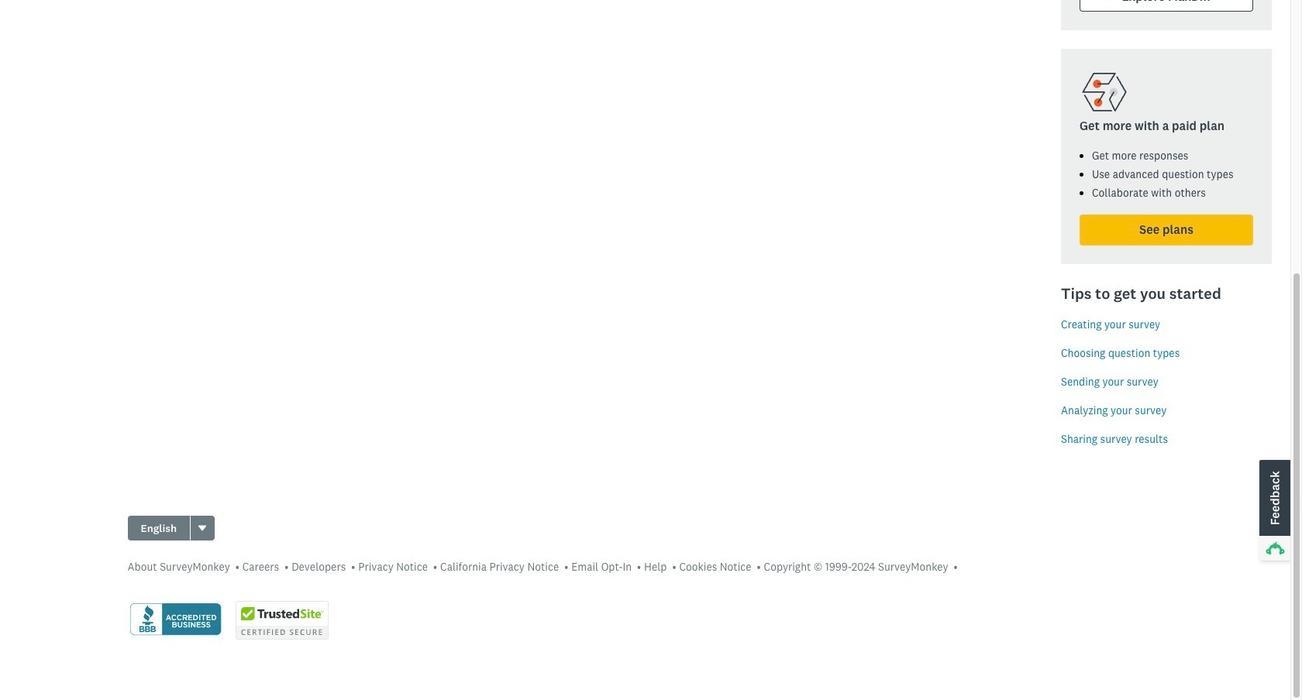 Task type: locate. For each thing, give the bounding box(es) containing it.
response based pricing icon image
[[1080, 67, 1129, 117]]

trustedsite helps keep you safe from identity theft, credit card fraud, spyware, spam, viruses and online scams image
[[235, 601, 328, 640]]

click to verify bbb accreditation and to see a bbb report. image
[[127, 603, 223, 639]]

language dropdown image
[[197, 523, 208, 534]]

group
[[127, 516, 215, 541]]



Task type: vqa. For each thing, say whether or not it's contained in the screenshot.
Click to verify BBB accreditation and to see a BBB report. image
yes



Task type: describe. For each thing, give the bounding box(es) containing it.
language dropdown image
[[198, 526, 207, 531]]



